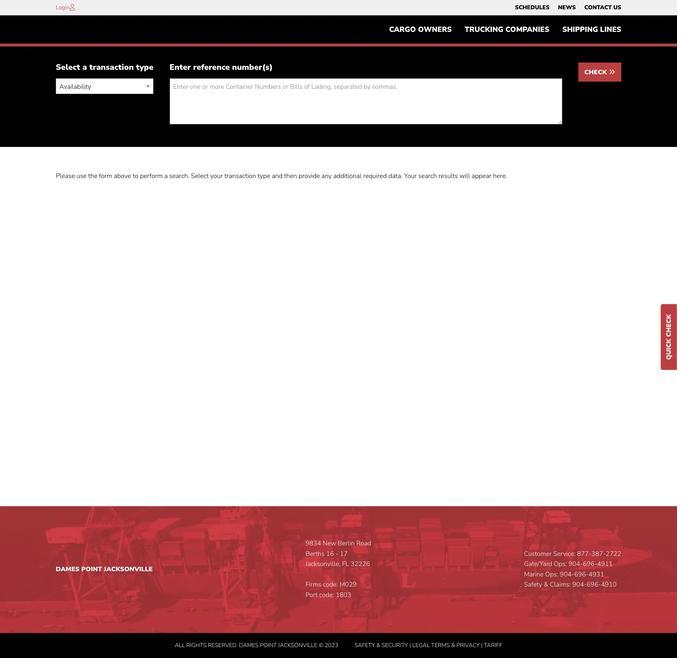 Task type: describe. For each thing, give the bounding box(es) containing it.
1 | from the left
[[409, 642, 411, 649]]

angle double right image
[[609, 69, 615, 75]]

please
[[56, 172, 75, 181]]

contact
[[584, 4, 612, 11]]

1803
[[336, 591, 351, 600]]

dames point jacksonville
[[56, 565, 153, 574]]

check button
[[578, 63, 621, 82]]

service:
[[553, 550, 575, 559]]

us
[[613, 4, 621, 11]]

to
[[133, 172, 138, 181]]

32226
[[351, 560, 370, 569]]

quick
[[665, 339, 673, 360]]

shipping lines
[[562, 25, 621, 34]]

search
[[418, 172, 437, 181]]

1 horizontal spatial &
[[451, 642, 455, 649]]

1 vertical spatial transaction
[[224, 172, 256, 181]]

lines
[[600, 25, 621, 34]]

m029
[[340, 581, 357, 590]]

0 horizontal spatial dames
[[56, 565, 79, 574]]

please use the form above to perform a search. select your transaction type and then provide any additional required data. your search results will appear here.
[[56, 172, 507, 181]]

and
[[272, 172, 283, 181]]

shipping lines link
[[556, 21, 628, 38]]

16
[[326, 550, 334, 559]]

privacy
[[456, 642, 480, 649]]

will
[[459, 172, 470, 181]]

owners
[[418, 25, 452, 34]]

4910
[[601, 581, 617, 590]]

customer service: 877-387-2722 gate/yard ops: 904-696-4911 marine ops: 904-696-4931 safety & claims: 904-696-4910
[[524, 550, 621, 590]]

customer
[[524, 550, 552, 559]]

your
[[404, 172, 417, 181]]

enter
[[170, 62, 191, 73]]

appear
[[472, 172, 491, 181]]

terms
[[431, 642, 450, 649]]

use
[[76, 172, 87, 181]]

©
[[319, 642, 323, 649]]

safety inside "customer service: 877-387-2722 gate/yard ops: 904-696-4911 marine ops: 904-696-4931 safety & claims: 904-696-4910"
[[524, 581, 542, 590]]

reserved.
[[208, 642, 238, 649]]

1 horizontal spatial dames
[[239, 642, 259, 649]]

the
[[88, 172, 97, 181]]

tariff link
[[484, 642, 502, 649]]

cargo owners
[[389, 25, 452, 34]]

your
[[210, 172, 223, 181]]

legal terms & privacy link
[[412, 642, 480, 649]]

port
[[306, 591, 318, 600]]

0 horizontal spatial &
[[376, 642, 380, 649]]

9834 new berlin road berths 16 - 17 jacksonville, fl 32226
[[306, 539, 371, 569]]

check inside check button
[[584, 68, 609, 77]]

gate/yard
[[524, 560, 552, 569]]

Enter reference number(s) text field
[[170, 79, 562, 125]]

17
[[340, 550, 348, 559]]

2 vertical spatial 904-
[[572, 581, 587, 590]]

reference
[[193, 62, 230, 73]]

security
[[382, 642, 408, 649]]

schedules link
[[515, 2, 550, 13]]

contact us
[[584, 4, 621, 11]]

1 vertical spatial select
[[191, 172, 209, 181]]

new
[[323, 539, 336, 548]]

trucking
[[465, 25, 503, 34]]

additional
[[333, 172, 362, 181]]

9834
[[306, 539, 321, 548]]

0 horizontal spatial safety
[[354, 642, 375, 649]]

1 vertical spatial 904-
[[560, 570, 574, 579]]

0 horizontal spatial select
[[56, 62, 80, 73]]

required
[[363, 172, 387, 181]]

2722
[[606, 550, 621, 559]]

safety & security | legal terms & privacy | tariff
[[354, 642, 502, 649]]

cargo owners link
[[383, 21, 458, 38]]

0 vertical spatial 696-
[[583, 560, 597, 569]]

1 horizontal spatial type
[[258, 172, 270, 181]]

companies
[[505, 25, 549, 34]]

-
[[336, 550, 338, 559]]

provide
[[299, 172, 320, 181]]

berths
[[306, 550, 325, 559]]

trucking companies link
[[458, 21, 556, 38]]



Task type: vqa. For each thing, say whether or not it's contained in the screenshot.
the Check in Quick Check "link"
no



Task type: locate. For each thing, give the bounding box(es) containing it.
news
[[558, 4, 576, 11]]

0 vertical spatial menu bar
[[511, 2, 626, 13]]

select
[[56, 62, 80, 73], [191, 172, 209, 181]]

above
[[114, 172, 131, 181]]

0 horizontal spatial check
[[584, 68, 609, 77]]

perform
[[140, 172, 163, 181]]

696-
[[583, 560, 597, 569], [574, 570, 589, 579], [587, 581, 601, 590]]

2023
[[325, 642, 338, 649]]

1 vertical spatial a
[[164, 172, 168, 181]]

transaction
[[89, 62, 134, 73], [224, 172, 256, 181]]

here.
[[493, 172, 507, 181]]

1 horizontal spatial select
[[191, 172, 209, 181]]

904- right claims:
[[572, 581, 587, 590]]

2 | from the left
[[481, 642, 483, 649]]

then
[[284, 172, 297, 181]]

1 horizontal spatial transaction
[[224, 172, 256, 181]]

check
[[584, 68, 609, 77], [665, 315, 673, 337]]

quick check link
[[661, 304, 677, 370]]

any
[[321, 172, 332, 181]]

| left 'tariff' link
[[481, 642, 483, 649]]

0 vertical spatial check
[[584, 68, 609, 77]]

1 vertical spatial code:
[[319, 591, 334, 600]]

0 vertical spatial transaction
[[89, 62, 134, 73]]

marine
[[524, 570, 544, 579]]

0 vertical spatial a
[[82, 62, 87, 73]]

berlin
[[338, 539, 355, 548]]

& inside "customer service: 877-387-2722 gate/yard ops: 904-696-4911 marine ops: 904-696-4931 safety & claims: 904-696-4910"
[[544, 581, 548, 590]]

tariff
[[484, 642, 502, 649]]

1 horizontal spatial a
[[164, 172, 168, 181]]

check inside quick check link
[[665, 315, 673, 337]]

select a transaction type
[[56, 62, 153, 73]]

type
[[136, 62, 153, 73], [258, 172, 270, 181]]

0 vertical spatial safety
[[524, 581, 542, 590]]

1 vertical spatial type
[[258, 172, 270, 181]]

2 vertical spatial 696-
[[587, 581, 601, 590]]

0 horizontal spatial type
[[136, 62, 153, 73]]

0 vertical spatial jacksonville
[[104, 565, 153, 574]]

1 horizontal spatial point
[[260, 642, 277, 649]]

all rights reserved. dames point jacksonville © 2023
[[175, 642, 338, 649]]

0 vertical spatial ops:
[[554, 560, 567, 569]]

claims:
[[550, 581, 571, 590]]

1 vertical spatial ops:
[[545, 570, 558, 579]]

a
[[82, 62, 87, 73], [164, 172, 168, 181]]

|
[[409, 642, 411, 649], [481, 642, 483, 649]]

safety & security link
[[354, 642, 408, 649]]

type left enter
[[136, 62, 153, 73]]

menu bar containing cargo owners
[[383, 21, 628, 38]]

trucking companies
[[465, 25, 549, 34]]

0 vertical spatial dames
[[56, 565, 79, 574]]

0 horizontal spatial point
[[81, 565, 102, 574]]

904- up claims:
[[560, 570, 574, 579]]

menu bar
[[511, 2, 626, 13], [383, 21, 628, 38]]

& left 'security'
[[376, 642, 380, 649]]

jacksonville,
[[306, 560, 340, 569]]

dames
[[56, 565, 79, 574], [239, 642, 259, 649]]

footer containing 9834 new berlin road
[[0, 507, 677, 658]]

point
[[81, 565, 102, 574], [260, 642, 277, 649]]

contact us link
[[584, 2, 621, 13]]

type left and on the left top
[[258, 172, 270, 181]]

footer
[[0, 507, 677, 658]]

& left claims:
[[544, 581, 548, 590]]

2 horizontal spatial &
[[544, 581, 548, 590]]

search.
[[169, 172, 189, 181]]

firms
[[306, 581, 321, 590]]

results
[[439, 172, 458, 181]]

| left the legal on the bottom
[[409, 642, 411, 649]]

legal
[[412, 642, 430, 649]]

login link
[[56, 4, 70, 11]]

form
[[99, 172, 112, 181]]

1 vertical spatial point
[[260, 642, 277, 649]]

0 horizontal spatial |
[[409, 642, 411, 649]]

data.
[[388, 172, 402, 181]]

ops:
[[554, 560, 567, 569], [545, 570, 558, 579]]

0 vertical spatial 904-
[[569, 560, 583, 569]]

0 vertical spatial type
[[136, 62, 153, 73]]

&
[[544, 581, 548, 590], [376, 642, 380, 649], [451, 642, 455, 649]]

all
[[175, 642, 185, 649]]

menu bar up shipping
[[511, 2, 626, 13]]

code: up 1803
[[323, 581, 338, 590]]

code:
[[323, 581, 338, 590], [319, 591, 334, 600]]

schedules
[[515, 4, 550, 11]]

1 vertical spatial jacksonville
[[278, 642, 317, 649]]

0 horizontal spatial a
[[82, 62, 87, 73]]

877-
[[577, 550, 591, 559]]

1 vertical spatial dames
[[239, 642, 259, 649]]

jacksonville
[[104, 565, 153, 574], [278, 642, 317, 649]]

1 horizontal spatial jacksonville
[[278, 642, 317, 649]]

0 horizontal spatial transaction
[[89, 62, 134, 73]]

0 vertical spatial select
[[56, 62, 80, 73]]

menu bar containing schedules
[[511, 2, 626, 13]]

ops: up claims:
[[545, 570, 558, 579]]

1 horizontal spatial |
[[481, 642, 483, 649]]

0 vertical spatial code:
[[323, 581, 338, 590]]

1 vertical spatial menu bar
[[383, 21, 628, 38]]

1 vertical spatial 696-
[[574, 570, 589, 579]]

1 vertical spatial safety
[[354, 642, 375, 649]]

4911
[[597, 560, 613, 569]]

fl
[[342, 560, 349, 569]]

0 vertical spatial point
[[81, 565, 102, 574]]

user image
[[70, 4, 75, 11]]

shipping
[[562, 25, 598, 34]]

firms code:  m029 port code:  1803
[[306, 581, 357, 600]]

cargo
[[389, 25, 416, 34]]

1 vertical spatial check
[[665, 315, 673, 337]]

menu bar down schedules link
[[383, 21, 628, 38]]

safety down "marine"
[[524, 581, 542, 590]]

& right terms
[[451, 642, 455, 649]]

904- down 877-
[[569, 560, 583, 569]]

904-
[[569, 560, 583, 569], [560, 570, 574, 579], [572, 581, 587, 590]]

login
[[56, 4, 70, 11]]

rights
[[186, 642, 206, 649]]

387-
[[591, 550, 606, 559]]

0 horizontal spatial jacksonville
[[104, 565, 153, 574]]

news link
[[558, 2, 576, 13]]

1 horizontal spatial check
[[665, 315, 673, 337]]

enter reference number(s)
[[170, 62, 273, 73]]

quick check
[[665, 315, 673, 360]]

ops: down service:
[[554, 560, 567, 569]]

safety left 'security'
[[354, 642, 375, 649]]

4931
[[589, 570, 604, 579]]

code: right port
[[319, 591, 334, 600]]

1 horizontal spatial safety
[[524, 581, 542, 590]]

number(s)
[[232, 62, 273, 73]]

road
[[356, 539, 371, 548]]



